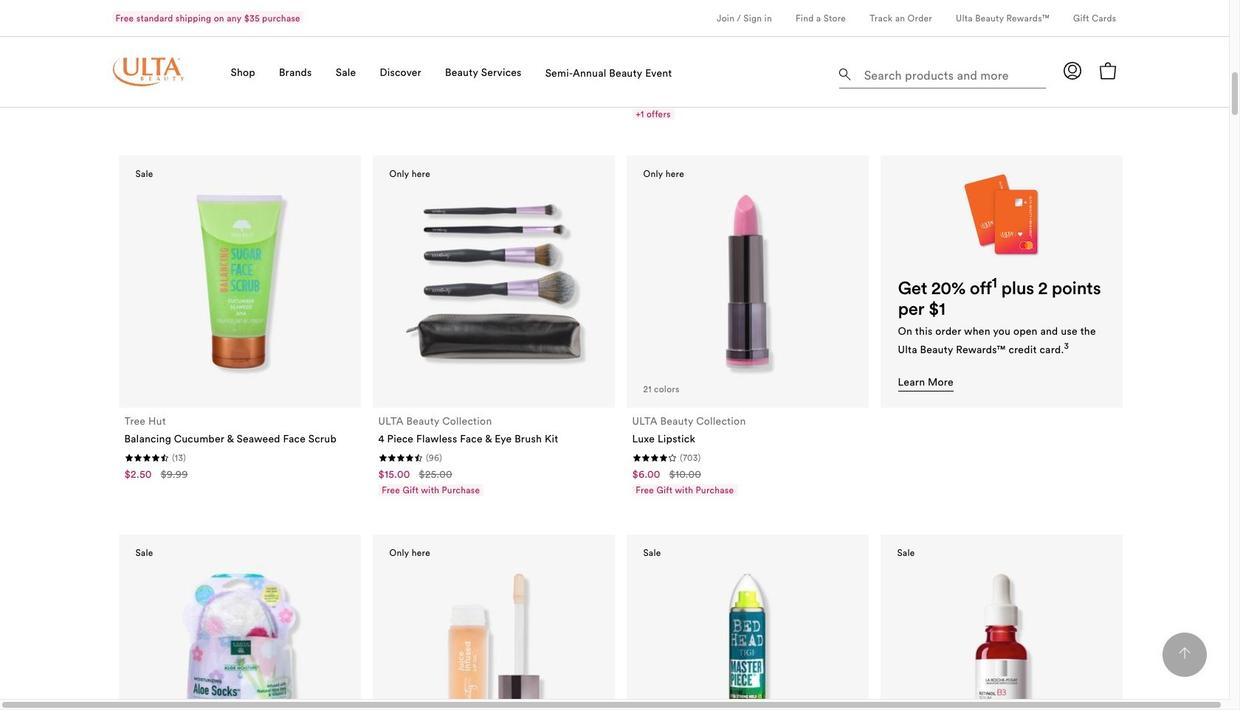 Task type: vqa. For each thing, say whether or not it's contained in the screenshot.
the Address
no



Task type: describe. For each thing, give the bounding box(es) containing it.
ulta beauty collection luxe lipstick image
[[651, 185, 844, 379]]

Search products and more search field
[[863, 59, 1041, 85]]

ulta beauty collection 4 piece flawless face & eye brush kit image
[[397, 185, 590, 379]]

back to top image
[[1179, 648, 1191, 660]]

log in to your ulta account image
[[1063, 62, 1081, 79]]



Task type: locate. For each thing, give the bounding box(es) containing it.
ultamate rewards credit card image
[[953, 166, 1049, 262]]

la roche-posay retinol b3 face serum for fine lines & wrinkles image
[[905, 564, 1098, 711]]

earth therapeutics lavender aloe moisture socks image
[[143, 564, 336, 711]]

None search field
[[839, 56, 1046, 92]]

ulta beauty collection juice infused lip oil image
[[397, 564, 590, 711]]

0 items in bag image
[[1099, 62, 1117, 80]]

bed head travel size masterpiece extra strong hold hairspray image
[[651, 564, 844, 711]]

tree hut balancing cucumber & seaweed face scrub image
[[143, 185, 336, 379]]



